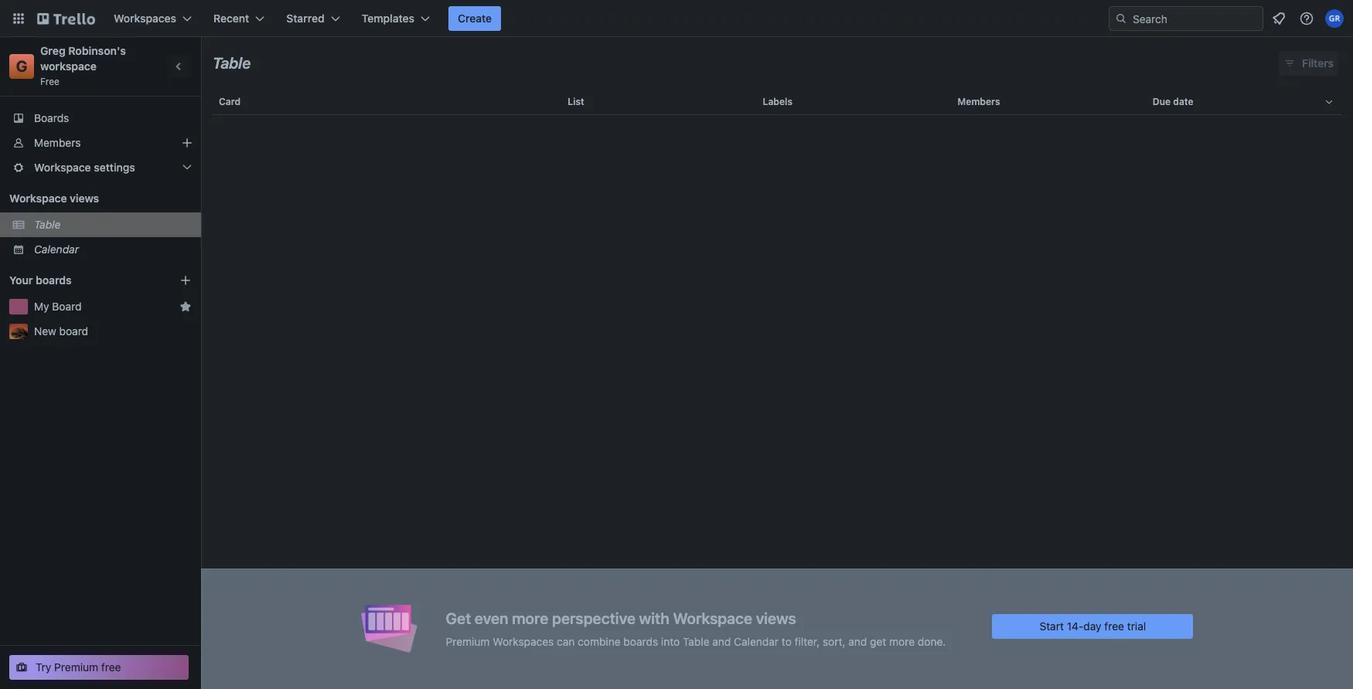 Task type: describe. For each thing, give the bounding box(es) containing it.
robinson's
[[68, 44, 126, 57]]

get
[[446, 610, 471, 628]]

card button
[[213, 84, 562, 121]]

try premium free
[[36, 661, 121, 674]]

members inside members link
[[34, 136, 81, 149]]

1 vertical spatial table
[[34, 218, 61, 231]]

workspaces inside get even more perspective with workspace views premium workspaces can combine boards into table and calendar to filter, sort, and get more done.
[[493, 635, 554, 648]]

open information menu image
[[1299, 11, 1315, 26]]

0 horizontal spatial boards
[[36, 274, 72, 287]]

start
[[1040, 620, 1064, 633]]

workspace settings button
[[0, 155, 201, 180]]

starred icon image
[[179, 301, 192, 313]]

workspace navigation collapse icon image
[[169, 56, 190, 77]]

your boards
[[9, 274, 72, 287]]

Search field
[[1127, 7, 1263, 30]]

g
[[16, 57, 27, 75]]

free inside start 14-day free trial link
[[1105, 620, 1124, 633]]

free
[[40, 76, 60, 87]]

0 horizontal spatial more
[[512, 610, 549, 628]]

greg robinson's workspace link
[[40, 44, 129, 73]]

try
[[36, 661, 51, 674]]

members inside members button
[[958, 96, 1000, 107]]

even
[[475, 610, 508, 628]]

0 vertical spatial table
[[213, 54, 251, 72]]

0 horizontal spatial calendar
[[34, 243, 79, 256]]

filters button
[[1279, 51, 1339, 76]]

switch to… image
[[11, 11, 26, 26]]

my
[[34, 300, 49, 313]]

can
[[557, 635, 575, 648]]

sort,
[[823, 635, 846, 648]]

done.
[[918, 635, 946, 648]]

your
[[9, 274, 33, 287]]

g link
[[9, 54, 34, 79]]

greg robinson's workspace free
[[40, 44, 129, 87]]

get even more perspective with workspace views premium workspaces can combine boards into table and calendar to filter, sort, and get more done.
[[446, 610, 946, 648]]

premium inside try premium free button
[[54, 661, 98, 674]]

due
[[1153, 96, 1171, 107]]

templates
[[362, 12, 415, 25]]

calendar link
[[34, 242, 192, 258]]

workspaces inside dropdown button
[[114, 12, 176, 25]]

workspaces button
[[104, 6, 201, 31]]

primary element
[[0, 0, 1353, 37]]

due date button
[[1147, 84, 1342, 121]]

1 and from the left
[[712, 635, 731, 648]]

board
[[59, 325, 88, 338]]

list button
[[562, 84, 757, 121]]

recent button
[[204, 6, 274, 31]]

calendar inside get even more perspective with workspace views premium workspaces can combine boards into table and calendar to filter, sort, and get more done.
[[734, 635, 779, 648]]

row containing card
[[213, 84, 1342, 121]]

list
[[568, 96, 584, 107]]

filter,
[[795, 635, 820, 648]]

combine
[[578, 635, 621, 648]]

premium inside get even more perspective with workspace views premium workspaces can combine boards into table and calendar to filter, sort, and get more done.
[[446, 635, 490, 648]]

workspace for workspace settings
[[34, 161, 91, 174]]

start 14-day free trial
[[1040, 620, 1146, 633]]

free inside try premium free button
[[101, 661, 121, 674]]

search image
[[1115, 12, 1127, 25]]

0 horizontal spatial views
[[70, 192, 99, 205]]

labels button
[[757, 84, 952, 121]]

boards link
[[0, 106, 201, 131]]

to
[[782, 635, 792, 648]]

boards
[[34, 111, 69, 124]]



Task type: locate. For each thing, give the bounding box(es) containing it.
settings
[[94, 161, 135, 174]]

your boards with 2 items element
[[9, 271, 156, 290]]

calendar
[[34, 243, 79, 256], [734, 635, 779, 648]]

1 horizontal spatial members
[[958, 96, 1000, 107]]

new board link
[[34, 324, 192, 339]]

1 horizontal spatial more
[[889, 635, 915, 648]]

table up card on the left of the page
[[213, 54, 251, 72]]

board
[[52, 300, 82, 313]]

boards down with
[[624, 635, 658, 648]]

more right even
[[512, 610, 549, 628]]

1 vertical spatial boards
[[624, 635, 658, 648]]

0 vertical spatial workspace
[[34, 161, 91, 174]]

0 horizontal spatial premium
[[54, 661, 98, 674]]

workspace for workspace views
[[9, 192, 67, 205]]

start 14-day free trial link
[[992, 614, 1193, 639]]

1 vertical spatial calendar
[[734, 635, 779, 648]]

new
[[34, 325, 56, 338]]

workspaces up robinson's
[[114, 12, 176, 25]]

2 vertical spatial workspace
[[673, 610, 752, 628]]

table down workspace views at top
[[34, 218, 61, 231]]

members
[[958, 96, 1000, 107], [34, 136, 81, 149]]

Table text field
[[213, 49, 251, 78]]

free
[[1105, 620, 1124, 633], [101, 661, 121, 674]]

0 horizontal spatial table
[[34, 218, 61, 231]]

premium
[[446, 635, 490, 648], [54, 661, 98, 674]]

add board image
[[179, 275, 192, 287]]

due date
[[1153, 96, 1194, 107]]

premium right try
[[54, 661, 98, 674]]

workspaces down even
[[493, 635, 554, 648]]

boards inside get even more perspective with workspace views premium workspaces can combine boards into table and calendar to filter, sort, and get more done.
[[624, 635, 658, 648]]

more
[[512, 610, 549, 628], [889, 635, 915, 648]]

table containing card
[[201, 84, 1353, 690]]

recent
[[213, 12, 249, 25]]

row
[[213, 84, 1342, 121]]

14-
[[1067, 620, 1084, 633]]

1 vertical spatial more
[[889, 635, 915, 648]]

0 vertical spatial free
[[1105, 620, 1124, 633]]

workspace views
[[9, 192, 99, 205]]

2 horizontal spatial table
[[683, 635, 710, 648]]

views inside get even more perspective with workspace views premium workspaces can combine boards into table and calendar to filter, sort, and get more done.
[[756, 610, 796, 628]]

starred
[[286, 12, 325, 25]]

0 vertical spatial members
[[958, 96, 1000, 107]]

table link
[[34, 217, 192, 233]]

greg
[[40, 44, 66, 57]]

0 horizontal spatial free
[[101, 661, 121, 674]]

with
[[639, 610, 670, 628]]

2 vertical spatial table
[[683, 635, 710, 648]]

card
[[219, 96, 241, 107]]

0 vertical spatial workspaces
[[114, 12, 176, 25]]

views down workspace settings on the top of the page
[[70, 192, 99, 205]]

workspace
[[34, 161, 91, 174], [9, 192, 67, 205], [673, 610, 752, 628]]

0 vertical spatial boards
[[36, 274, 72, 287]]

premium down get at left
[[446, 635, 490, 648]]

workspace up workspace views at top
[[34, 161, 91, 174]]

workspace
[[40, 60, 97, 73]]

workspace down workspace settings on the top of the page
[[9, 192, 67, 205]]

2 and from the left
[[849, 635, 867, 648]]

workspace up into
[[673, 610, 752, 628]]

1 horizontal spatial and
[[849, 635, 867, 648]]

1 vertical spatial free
[[101, 661, 121, 674]]

free right try
[[101, 661, 121, 674]]

table
[[213, 54, 251, 72], [34, 218, 61, 231], [683, 635, 710, 648]]

calendar left to
[[734, 635, 779, 648]]

table inside get even more perspective with workspace views premium workspaces can combine boards into table and calendar to filter, sort, and get more done.
[[683, 635, 710, 648]]

starred button
[[277, 6, 349, 31]]

day
[[1084, 620, 1102, 633]]

create
[[458, 12, 492, 25]]

get
[[870, 635, 886, 648]]

1 vertical spatial premium
[[54, 661, 98, 674]]

more right get
[[889, 635, 915, 648]]

1 vertical spatial views
[[756, 610, 796, 628]]

1 horizontal spatial free
[[1105, 620, 1124, 633]]

0 notifications image
[[1270, 9, 1288, 28]]

0 horizontal spatial members
[[34, 136, 81, 149]]

workspaces
[[114, 12, 176, 25], [493, 635, 554, 648]]

workspace inside popup button
[[34, 161, 91, 174]]

perspective
[[552, 610, 636, 628]]

1 horizontal spatial premium
[[446, 635, 490, 648]]

boards up my board
[[36, 274, 72, 287]]

try premium free button
[[9, 656, 189, 680]]

my board link
[[34, 299, 173, 315]]

1 vertical spatial workspaces
[[493, 635, 554, 648]]

1 horizontal spatial views
[[756, 610, 796, 628]]

templates button
[[352, 6, 439, 31]]

table
[[201, 84, 1353, 690]]

1 vertical spatial workspace
[[9, 192, 67, 205]]

trial
[[1127, 620, 1146, 633]]

and right into
[[712, 635, 731, 648]]

boards
[[36, 274, 72, 287], [624, 635, 658, 648]]

views up to
[[756, 610, 796, 628]]

0 vertical spatial more
[[512, 610, 549, 628]]

1 horizontal spatial boards
[[624, 635, 658, 648]]

calendar up the your boards
[[34, 243, 79, 256]]

back to home image
[[37, 6, 95, 31]]

1 horizontal spatial calendar
[[734, 635, 779, 648]]

table right into
[[683, 635, 710, 648]]

0 vertical spatial calendar
[[34, 243, 79, 256]]

members link
[[0, 131, 201, 155]]

date
[[1173, 96, 1194, 107]]

my board
[[34, 300, 82, 313]]

workspace settings
[[34, 161, 135, 174]]

0 horizontal spatial workspaces
[[114, 12, 176, 25]]

workspace inside get even more perspective with workspace views premium workspaces can combine boards into table and calendar to filter, sort, and get more done.
[[673, 610, 752, 628]]

0 horizontal spatial and
[[712, 635, 731, 648]]

1 horizontal spatial table
[[213, 54, 251, 72]]

create button
[[449, 6, 501, 31]]

views
[[70, 192, 99, 205], [756, 610, 796, 628]]

into
[[661, 635, 680, 648]]

0 vertical spatial premium
[[446, 635, 490, 648]]

1 horizontal spatial workspaces
[[493, 635, 554, 648]]

0 vertical spatial views
[[70, 192, 99, 205]]

free right day
[[1105, 620, 1124, 633]]

filters
[[1302, 56, 1334, 70]]

greg robinson (gregrobinson96) image
[[1325, 9, 1344, 28]]

new board
[[34, 325, 88, 338]]

1 vertical spatial members
[[34, 136, 81, 149]]

members button
[[952, 84, 1147, 121]]

and
[[712, 635, 731, 648], [849, 635, 867, 648]]

and left get
[[849, 635, 867, 648]]

labels
[[763, 96, 793, 107]]



Task type: vqa. For each thing, say whether or not it's contained in the screenshot.
NEW RULE
no



